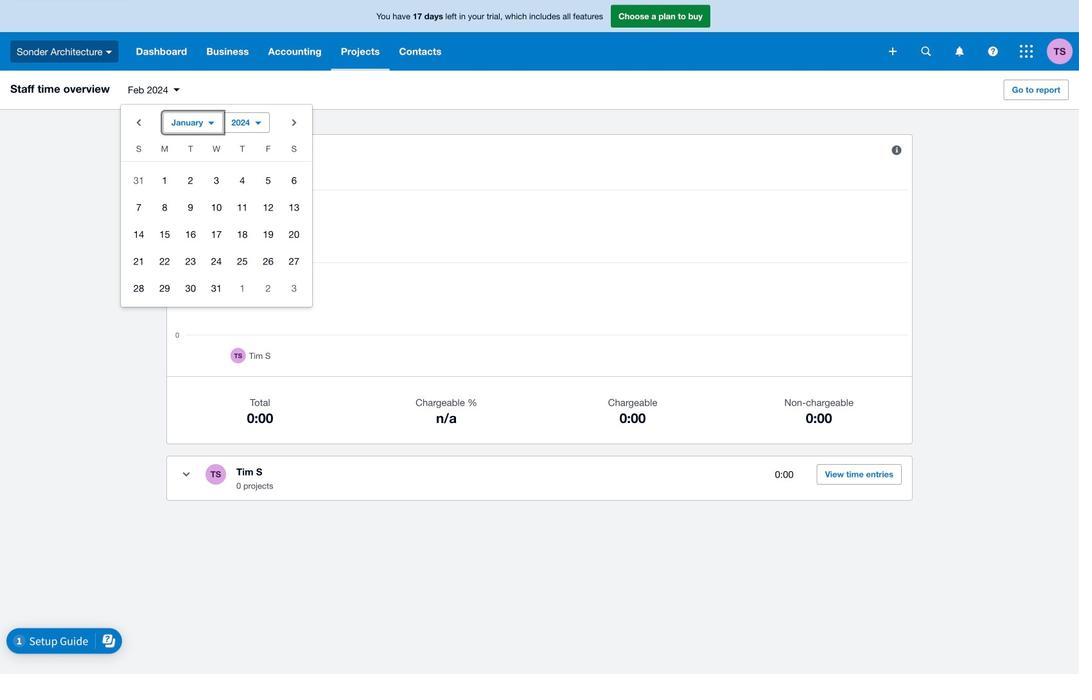 Task type: vqa. For each thing, say whether or not it's contained in the screenshot.
the Contact groups
no



Task type: describe. For each thing, give the bounding box(es) containing it.
wed jan 31 2024 cell
[[204, 276, 229, 301]]

thu jan 25 2024 cell
[[229, 249, 255, 274]]

sun jan 28 2024 cell
[[121, 276, 152, 301]]

5 row from the top
[[121, 248, 312, 275]]

tue jan 16 2024 cell
[[178, 222, 204, 247]]

fri jan 19 2024 cell
[[255, 222, 281, 247]]

sun jan 21 2024 cell
[[121, 249, 152, 274]]

wed jan 17 2024 cell
[[204, 222, 229, 247]]

3 row from the top
[[121, 194, 312, 221]]

thu jan 18 2024 cell
[[229, 222, 255, 247]]

sun jan 07 2024 cell
[[121, 195, 152, 220]]

fri jan 26 2024 cell
[[255, 249, 281, 274]]

sun jan 14 2024 cell
[[121, 222, 152, 247]]

thu jan 11 2024 cell
[[229, 195, 255, 220]]

tue jan 23 2024 cell
[[178, 249, 204, 274]]

sat jan 20 2024 cell
[[281, 222, 312, 247]]

last month image
[[126, 110, 152, 136]]

2 row from the top
[[121, 167, 312, 194]]

mon jan 29 2024 cell
[[152, 276, 178, 301]]

fri jan 05 2024 cell
[[255, 168, 281, 193]]

wed jan 03 2024 cell
[[204, 168, 229, 193]]

tue jan 09 2024 cell
[[178, 195, 204, 220]]

wed jan 10 2024 cell
[[204, 195, 229, 220]]

6 row from the top
[[121, 275, 312, 302]]



Task type: locate. For each thing, give the bounding box(es) containing it.
tue jan 02 2024 cell
[[178, 168, 204, 193]]

tue jan 30 2024 cell
[[178, 276, 204, 301]]

row down wed jan 17 2024 cell
[[121, 248, 312, 275]]

row down wed jan 24 2024 cell
[[121, 275, 312, 302]]

row up wed jan 10 2024 cell
[[121, 167, 312, 194]]

1 horizontal spatial svg image
[[988, 47, 998, 56]]

banner
[[0, 0, 1079, 71]]

row
[[121, 141, 312, 162], [121, 167, 312, 194], [121, 194, 312, 221], [121, 221, 312, 248], [121, 248, 312, 275], [121, 275, 312, 302]]

wed jan 24 2024 cell
[[204, 249, 229, 274]]

0 horizontal spatial svg image
[[956, 47, 964, 56]]

fri jan 12 2024 cell
[[255, 195, 281, 220]]

sat jan 06 2024 cell
[[281, 168, 312, 193]]

row group
[[121, 167, 312, 302]]

row up wed jan 03 2024 cell
[[121, 141, 312, 162]]

next month image
[[281, 110, 307, 136]]

thu jan 04 2024 cell
[[229, 168, 255, 193]]

1 svg image from the left
[[956, 47, 964, 56]]

mon jan 01 2024 cell
[[152, 168, 178, 193]]

mon jan 22 2024 cell
[[152, 249, 178, 274]]

row up wed jan 24 2024 cell
[[121, 221, 312, 248]]

svg image
[[1020, 45, 1033, 58], [921, 47, 931, 56], [889, 48, 897, 55], [106, 51, 112, 54]]

sat jan 13 2024 cell
[[281, 195, 312, 220]]

2 svg image from the left
[[988, 47, 998, 56]]

row down wed jan 03 2024 cell
[[121, 194, 312, 221]]

svg image
[[956, 47, 964, 56], [988, 47, 998, 56]]

grid
[[121, 141, 312, 302]]

4 row from the top
[[121, 221, 312, 248]]

1 row from the top
[[121, 141, 312, 162]]

mon jan 08 2024 cell
[[152, 195, 178, 220]]

mon jan 15 2024 cell
[[152, 222, 178, 247]]

group
[[121, 105, 312, 307]]

sat jan 27 2024 cell
[[281, 249, 312, 274]]



